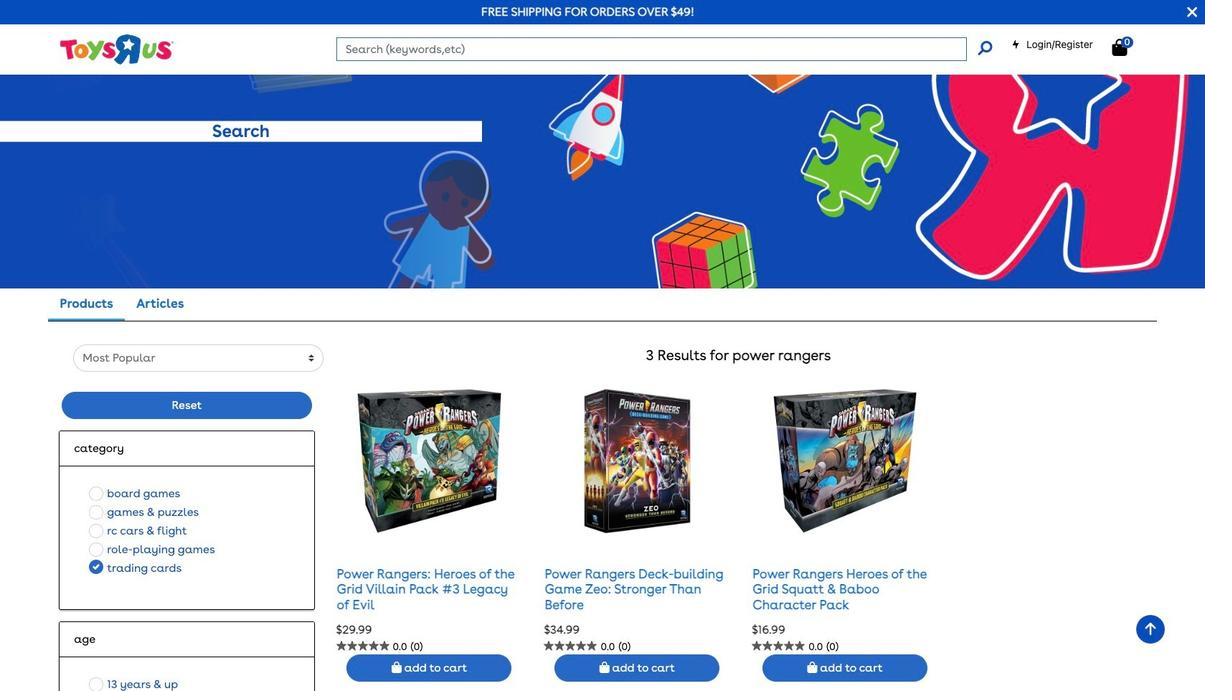 Task type: describe. For each thing, give the bounding box(es) containing it.
category element
[[74, 440, 300, 457]]

shopping bag image for power rangers deck-building game zeo: stronger than before image
[[600, 662, 610, 673]]

power rangers deck-building game zeo: stronger than before image
[[566, 389, 710, 533]]

shopping bag image for power rangers heroes of the grid squatt & baboo character pack image
[[808, 662, 818, 673]]



Task type: vqa. For each thing, say whether or not it's contained in the screenshot.
shopping bag image corresponding to POWER RANGERS: HEROES OF THE GRID VILLAIN PACK #3 LEGACY OF EVIL image
yes



Task type: locate. For each thing, give the bounding box(es) containing it.
Enter Keyword or Item No. search field
[[336, 37, 967, 61]]

None search field
[[336, 37, 993, 61]]

power rangers: heroes of the grid villain pack #3 legacy of evil image
[[358, 389, 502, 533]]

tab list
[[48, 288, 196, 321]]

shopping bag image
[[1113, 39, 1128, 56], [392, 662, 402, 673], [600, 662, 610, 673], [808, 662, 818, 673]]

power rangers heroes of the grid squatt & baboo character pack image
[[774, 389, 918, 533]]

toys r us image
[[59, 33, 174, 66]]

age element
[[74, 631, 300, 648]]

shopping bag image for 'power rangers: heroes of the grid villain pack #3 legacy of evil' image
[[392, 662, 402, 673]]

close button image
[[1188, 4, 1198, 20]]



